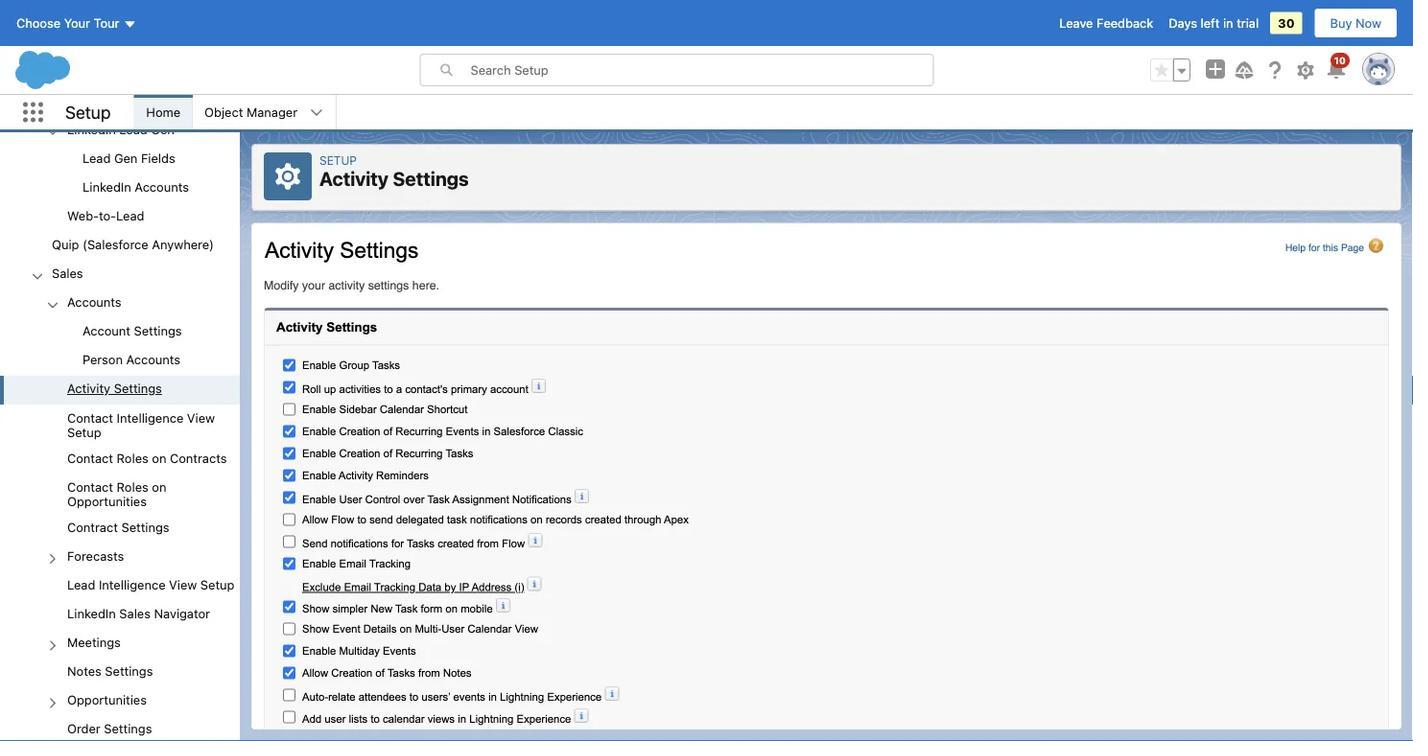 Task type: vqa. For each thing, say whether or not it's contained in the screenshot.
Account Settings 'link'
yes



Task type: describe. For each thing, give the bounding box(es) containing it.
home
[[146, 105, 181, 119]]

contracts
[[170, 451, 227, 465]]

lead inside 'link'
[[83, 151, 111, 165]]

choose your tour
[[16, 16, 119, 30]]

contact roles on contracts link
[[67, 451, 227, 468]]

accounts link
[[67, 295, 121, 312]]

contact roles on opportunities
[[67, 480, 166, 508]]

gen inside 'link'
[[114, 151, 138, 165]]

group for sales
[[0, 289, 240, 742]]

setup inside 'setup activity settings'
[[320, 154, 357, 167]]

fields
[[141, 151, 175, 165]]

opportunities link
[[67, 693, 147, 710]]

group for accounts
[[0, 318, 240, 376]]

roles for contracts
[[117, 451, 148, 465]]

account settings
[[83, 324, 182, 338]]

2 opportunities from the top
[[67, 693, 147, 707]]

person accounts
[[83, 353, 180, 367]]

accounts for lead gen fields
[[135, 180, 189, 194]]

setup inside contact intelligence view setup
[[67, 425, 101, 439]]

web-to-lead
[[67, 208, 144, 223]]

leave feedback link
[[1059, 16, 1154, 30]]

now
[[1356, 16, 1382, 30]]

anywhere)
[[152, 237, 214, 252]]

contact roles on opportunities link
[[67, 480, 240, 508]]

notes settings link
[[67, 664, 153, 682]]

linkedin lead gen link
[[67, 122, 174, 139]]

order
[[67, 722, 101, 736]]

(salesforce
[[83, 237, 148, 252]]

meetings link
[[67, 635, 121, 653]]

contact intelligence view setup link
[[67, 410, 240, 439]]

linkedin for linkedin lead gen
[[67, 122, 116, 136]]

0 horizontal spatial sales
[[52, 266, 83, 281]]

contact for contact roles on contracts
[[67, 451, 113, 465]]

10
[[1334, 55, 1346, 66]]

group for linkedin lead gen
[[0, 145, 240, 203]]

navigator
[[154, 606, 210, 621]]

lead inside sales tree item
[[67, 578, 95, 592]]

linkedin lead gen
[[67, 122, 174, 136]]

lead down linkedin accounts 'link'
[[116, 208, 144, 223]]

order settings link
[[67, 722, 152, 739]]

activity inside tree item
[[67, 382, 110, 396]]

group containing linkedin lead gen
[[0, 0, 240, 232]]

lead intelligence view setup link
[[67, 578, 235, 595]]

Search Setup text field
[[471, 55, 933, 85]]

accounts for account settings
[[126, 353, 180, 367]]

quip (salesforce anywhere) link
[[52, 237, 214, 255]]

1 horizontal spatial gen
[[151, 122, 174, 136]]

notes
[[67, 664, 102, 679]]

to-
[[99, 208, 116, 223]]

buy now
[[1330, 16, 1382, 30]]

lead gen fields
[[83, 151, 175, 165]]



Task type: locate. For each thing, give the bounding box(es) containing it.
1 vertical spatial on
[[152, 480, 166, 494]]

1 contact from the top
[[67, 410, 113, 425]]

on
[[152, 451, 166, 465], [152, 480, 166, 494]]

settings for account settings
[[134, 324, 182, 338]]

linkedin up 'lead gen fields'
[[67, 122, 116, 136]]

0 vertical spatial view
[[187, 410, 215, 425]]

tour
[[94, 16, 119, 30]]

buy
[[1330, 16, 1352, 30]]

accounts tree item
[[0, 289, 240, 376]]

settings
[[393, 167, 469, 190], [134, 324, 182, 338], [114, 382, 162, 396], [121, 520, 169, 534], [105, 664, 153, 679], [104, 722, 152, 736]]

lead intelligence view setup
[[67, 578, 235, 592]]

activity down person
[[67, 382, 110, 396]]

setup link
[[320, 154, 357, 167]]

group
[[0, 0, 240, 232], [1150, 59, 1191, 82], [0, 145, 240, 203], [0, 289, 240, 742], [0, 318, 240, 376]]

object
[[204, 105, 243, 119]]

your
[[64, 16, 90, 30]]

setup activity settings
[[320, 154, 469, 190]]

contract
[[67, 520, 118, 534]]

gen down the home
[[151, 122, 174, 136]]

linkedin sales navigator
[[67, 606, 210, 621]]

0 vertical spatial opportunities
[[67, 494, 147, 508]]

linkedin
[[67, 122, 116, 136], [83, 180, 131, 194], [67, 606, 116, 621]]

intelligence for contact
[[117, 410, 184, 425]]

group containing lead gen fields
[[0, 145, 240, 203]]

linkedin accounts
[[83, 180, 189, 194]]

0 vertical spatial intelligence
[[117, 410, 184, 425]]

linkedin lead gen tree item
[[0, 116, 240, 203]]

3 contact from the top
[[67, 480, 113, 494]]

view for lead intelligence view setup
[[169, 578, 197, 592]]

on inside the contact roles on opportunities
[[152, 480, 166, 494]]

feedback
[[1097, 16, 1154, 30]]

settings inside 'setup activity settings'
[[393, 167, 469, 190]]

roles for opportunities
[[117, 480, 148, 494]]

activity settings link
[[67, 382, 162, 399]]

accounts down fields
[[135, 180, 189, 194]]

1 vertical spatial intelligence
[[99, 578, 166, 592]]

opportunities
[[67, 494, 147, 508], [67, 693, 147, 707]]

person accounts link
[[83, 353, 180, 370]]

buy now button
[[1314, 8, 1398, 38]]

contact inside contact intelligence view setup
[[67, 410, 113, 425]]

linkedin for linkedin sales navigator
[[67, 606, 116, 621]]

0 vertical spatial linkedin
[[67, 122, 116, 136]]

roles
[[117, 451, 148, 465], [117, 480, 148, 494]]

contact for contact roles on opportunities
[[67, 480, 113, 494]]

roles inside the "contact roles on contracts" link
[[117, 451, 148, 465]]

linkedin sales navigator link
[[67, 606, 210, 624]]

0 vertical spatial activity
[[320, 167, 389, 190]]

2 contact from the top
[[67, 451, 113, 465]]

contract settings link
[[67, 520, 169, 537]]

meetings
[[67, 635, 121, 650]]

opportunities down "notes settings" link
[[67, 693, 147, 707]]

home link
[[135, 95, 192, 130]]

account settings link
[[83, 324, 182, 341]]

1 horizontal spatial sales
[[119, 606, 151, 621]]

sales inside group
[[119, 606, 151, 621]]

2 roles from the top
[[117, 480, 148, 494]]

leave feedback
[[1059, 16, 1154, 30]]

activity inside 'setup activity settings'
[[320, 167, 389, 190]]

accounts
[[135, 180, 189, 194], [67, 295, 121, 309], [126, 353, 180, 367]]

sales tree item
[[0, 260, 240, 742]]

0 horizontal spatial activity
[[67, 382, 110, 396]]

accounts inside 'link'
[[135, 180, 189, 194]]

1 vertical spatial activity
[[67, 382, 110, 396]]

roles down contact intelligence view setup
[[117, 451, 148, 465]]

roles down the "contact roles on contracts" link
[[117, 480, 148, 494]]

0 horizontal spatial gen
[[114, 151, 138, 165]]

contact up contract
[[67, 480, 113, 494]]

lead down forecasts link
[[67, 578, 95, 592]]

gen down linkedin lead gen link
[[114, 151, 138, 165]]

contact down activity settings link
[[67, 410, 113, 425]]

sales down 'lead intelligence view setup' link
[[119, 606, 151, 621]]

1 vertical spatial opportunities
[[67, 693, 147, 707]]

activity settings tree item
[[0, 376, 240, 405]]

intelligence up the linkedin sales navigator
[[99, 578, 166, 592]]

activity down setup link
[[320, 167, 389, 190]]

intelligence up contact roles on contracts
[[117, 410, 184, 425]]

1 vertical spatial sales
[[119, 606, 151, 621]]

linkedin inside 'link'
[[83, 180, 131, 194]]

settings for activity settings
[[114, 382, 162, 396]]

roles inside the contact roles on opportunities
[[117, 480, 148, 494]]

on for opportunities
[[152, 480, 166, 494]]

quip (salesforce anywhere)
[[52, 237, 214, 252]]

leave
[[1059, 16, 1093, 30]]

view
[[187, 410, 215, 425], [169, 578, 197, 592]]

web-to-lead link
[[67, 208, 144, 226]]

sales down quip
[[52, 266, 83, 281]]

settings for order settings
[[104, 722, 152, 736]]

days left in trial
[[1169, 16, 1259, 30]]

activity
[[320, 167, 389, 190], [67, 382, 110, 396]]

1 roles from the top
[[117, 451, 148, 465]]

0 vertical spatial contact
[[67, 410, 113, 425]]

setup
[[65, 102, 111, 123], [320, 154, 357, 167], [67, 425, 101, 439], [200, 578, 235, 592]]

in
[[1223, 16, 1234, 30]]

opportunities up the contract settings
[[67, 494, 147, 508]]

intelligence
[[117, 410, 184, 425], [99, 578, 166, 592]]

intelligence inside contact intelligence view setup
[[117, 410, 184, 425]]

1 vertical spatial gen
[[114, 151, 138, 165]]

choose
[[16, 16, 61, 30]]

0 vertical spatial gen
[[151, 122, 174, 136]]

lead gen fields link
[[83, 151, 175, 168]]

1 vertical spatial linkedin
[[83, 180, 131, 194]]

on for contracts
[[152, 451, 166, 465]]

0 vertical spatial sales
[[52, 266, 83, 281]]

2 vertical spatial linkedin
[[67, 606, 116, 621]]

order settings
[[67, 722, 152, 736]]

trial
[[1237, 16, 1259, 30]]

group containing account settings
[[0, 318, 240, 376]]

10 button
[[1325, 53, 1350, 82]]

contact inside the contact roles on opportunities
[[67, 480, 113, 494]]

1 vertical spatial roles
[[117, 480, 148, 494]]

2 vertical spatial accounts
[[126, 353, 180, 367]]

quip
[[52, 237, 79, 252]]

left
[[1201, 16, 1220, 30]]

days
[[1169, 16, 1197, 30]]

opportunities inside the contact roles on opportunities
[[67, 494, 147, 508]]

group containing accounts
[[0, 289, 240, 742]]

lead up 'lead gen fields'
[[119, 122, 147, 136]]

forecasts
[[67, 549, 124, 563]]

web-
[[67, 208, 99, 223]]

contact
[[67, 410, 113, 425], [67, 451, 113, 465], [67, 480, 113, 494]]

view up contracts at the bottom
[[187, 410, 215, 425]]

30
[[1278, 16, 1295, 30]]

accounts down account settings link
[[126, 353, 180, 367]]

sales link
[[52, 266, 83, 283]]

notes settings
[[67, 664, 153, 679]]

contract settings
[[67, 520, 169, 534]]

settings inside tree item
[[114, 382, 162, 396]]

contact up the contact roles on opportunities
[[67, 451, 113, 465]]

settings for notes settings
[[105, 664, 153, 679]]

linkedin accounts link
[[83, 180, 189, 197]]

2 on from the top
[[152, 480, 166, 494]]

0 vertical spatial accounts
[[135, 180, 189, 194]]

0 vertical spatial on
[[152, 451, 166, 465]]

sales
[[52, 266, 83, 281], [119, 606, 151, 621]]

settings for contract settings
[[121, 520, 169, 534]]

1 horizontal spatial activity
[[320, 167, 389, 190]]

2 vertical spatial contact
[[67, 480, 113, 494]]

object manager
[[204, 105, 298, 119]]

linkedin up to-
[[83, 180, 131, 194]]

choose your tour button
[[15, 8, 138, 38]]

accounts up account
[[67, 295, 121, 309]]

intelligence for lead
[[99, 578, 166, 592]]

view inside 'lead intelligence view setup' link
[[169, 578, 197, 592]]

activity settings
[[67, 382, 162, 396]]

linkedin inside sales tree item
[[67, 606, 116, 621]]

account
[[83, 324, 130, 338]]

linkedin up meetings
[[67, 606, 116, 621]]

contact for contact intelligence view setup
[[67, 410, 113, 425]]

forecasts link
[[67, 549, 124, 566]]

object manager link
[[193, 95, 309, 130]]

1 vertical spatial view
[[169, 578, 197, 592]]

1 opportunities from the top
[[67, 494, 147, 508]]

lead
[[119, 122, 147, 136], [83, 151, 111, 165], [116, 208, 144, 223], [67, 578, 95, 592]]

on down contact intelligence view setup link
[[152, 451, 166, 465]]

on down the "contact roles on contracts" link
[[152, 480, 166, 494]]

1 vertical spatial contact
[[67, 451, 113, 465]]

1 vertical spatial accounts
[[67, 295, 121, 309]]

manager
[[247, 105, 298, 119]]

lead down linkedin lead gen link
[[83, 151, 111, 165]]

0 vertical spatial roles
[[117, 451, 148, 465]]

view up navigator
[[169, 578, 197, 592]]

1 on from the top
[[152, 451, 166, 465]]

settings inside accounts tree item
[[134, 324, 182, 338]]

contact roles on contracts
[[67, 451, 227, 465]]

linkedin for linkedin accounts
[[83, 180, 131, 194]]

person
[[83, 353, 123, 367]]

view inside contact intelligence view setup
[[187, 410, 215, 425]]

contact intelligence view setup
[[67, 410, 215, 439]]

gen
[[151, 122, 174, 136], [114, 151, 138, 165]]

view for contact intelligence view setup
[[187, 410, 215, 425]]



